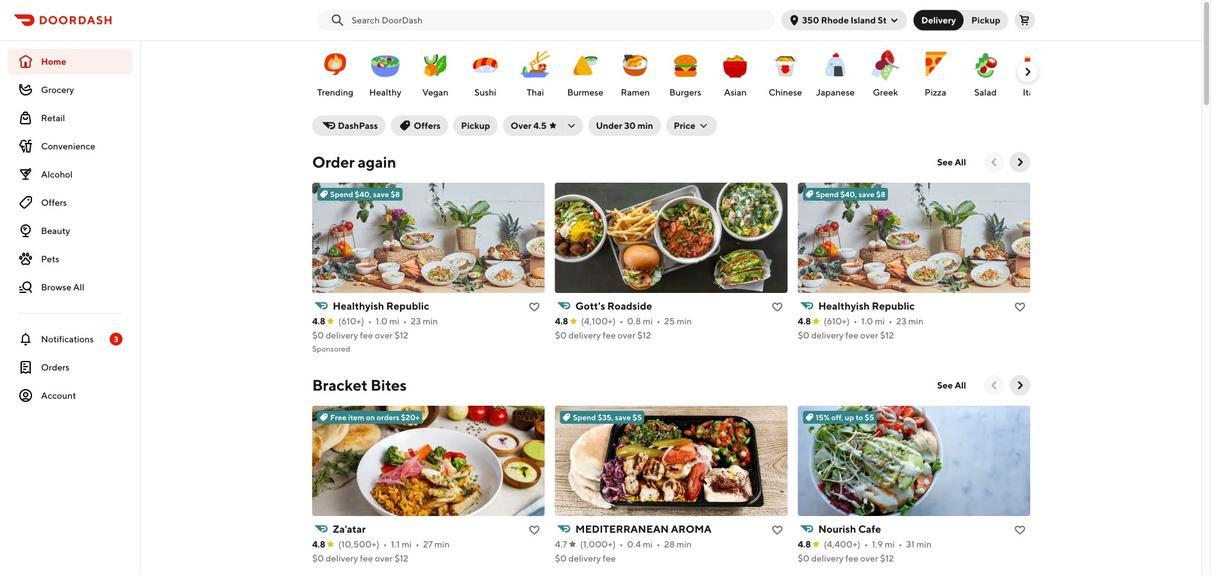 Task type: locate. For each thing, give the bounding box(es) containing it.
previous button of carousel image
[[988, 156, 1001, 169], [988, 379, 1001, 392]]

0 vertical spatial next button of carousel image
[[1022, 65, 1034, 78]]

1 vertical spatial next button of carousel image
[[1014, 156, 1027, 169]]

0 vertical spatial previous button of carousel image
[[988, 156, 1001, 169]]

None button
[[914, 10, 964, 30], [956, 10, 1008, 30], [914, 10, 964, 30], [956, 10, 1008, 30]]

1 previous button of carousel image from the top
[[988, 156, 1001, 169]]

1 vertical spatial previous button of carousel image
[[988, 379, 1001, 392]]

next button of carousel image
[[1022, 65, 1034, 78], [1014, 156, 1027, 169]]



Task type: describe. For each thing, give the bounding box(es) containing it.
toggle order method (delivery or pickup) option group
[[914, 10, 1008, 30]]

2 previous button of carousel image from the top
[[988, 379, 1001, 392]]

Store search: begin typing to search for stores available on DoorDash text field
[[352, 14, 768, 27]]

next button of carousel image
[[1014, 379, 1027, 392]]

0 items, open order cart image
[[1020, 15, 1030, 25]]



Task type: vqa. For each thing, say whether or not it's contained in the screenshot.
topmost Next button of carousel image
yes



